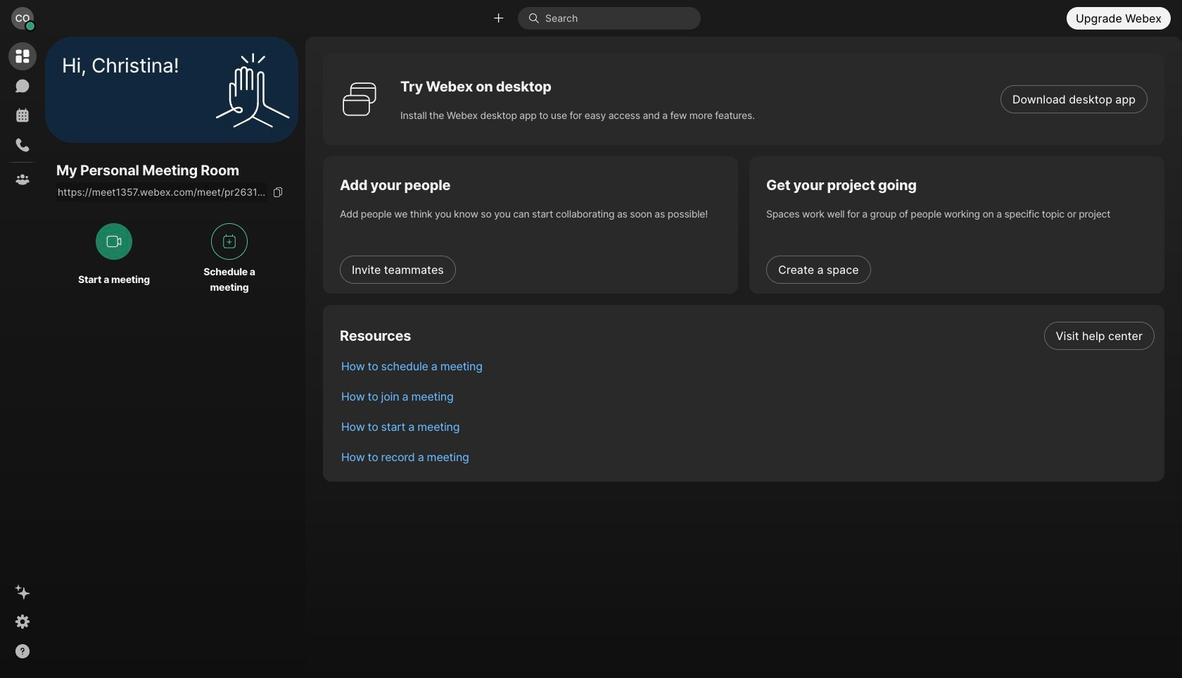 Task type: locate. For each thing, give the bounding box(es) containing it.
2 list item from the top
[[330, 351, 1165, 381]]

5 list item from the top
[[330, 441, 1165, 472]]

list item
[[330, 320, 1165, 351], [330, 351, 1165, 381], [330, 381, 1165, 411], [330, 411, 1165, 441], [330, 441, 1165, 472]]

None text field
[[56, 183, 268, 202]]

navigation
[[0, 37, 45, 678]]

webex tab list
[[8, 42, 37, 194]]

two hands high fiving image
[[211, 48, 295, 132]]



Task type: describe. For each thing, give the bounding box(es) containing it.
1 list item from the top
[[330, 320, 1165, 351]]

3 list item from the top
[[330, 381, 1165, 411]]

4 list item from the top
[[330, 411, 1165, 441]]



Task type: vqa. For each thing, say whether or not it's contained in the screenshot.
Help "image"
no



